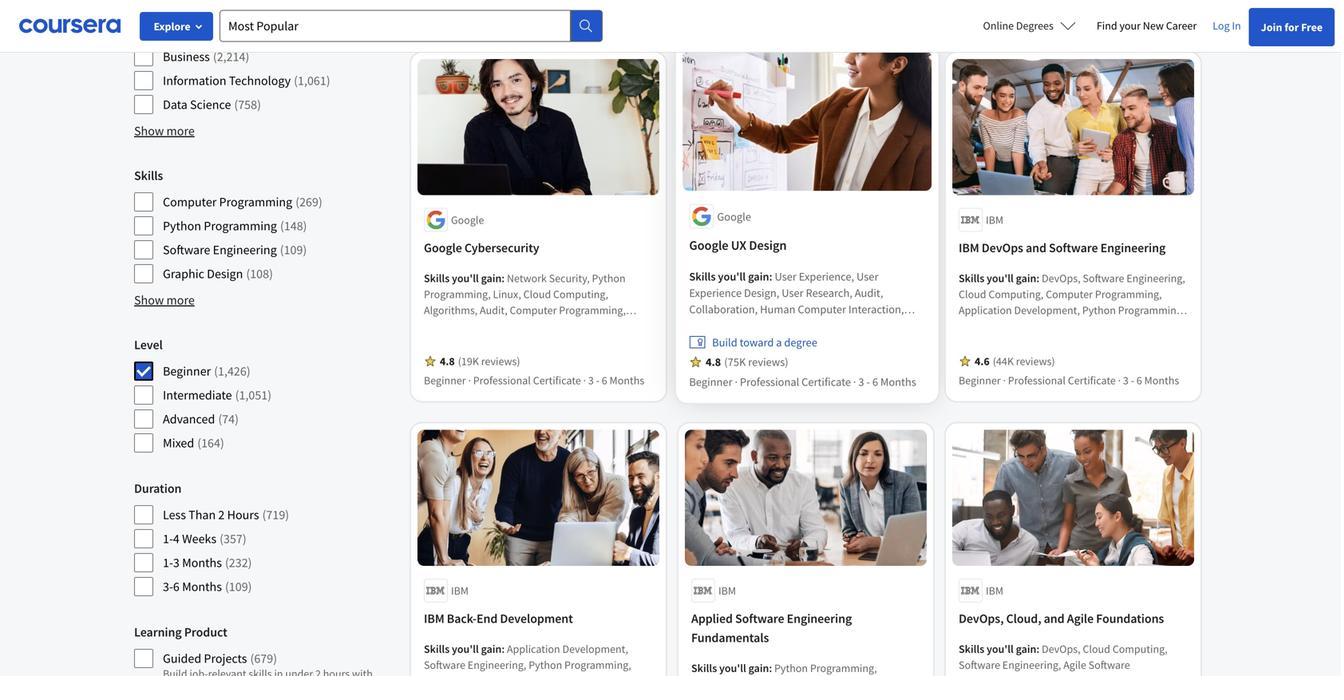 Task type: vqa. For each thing, say whether or not it's contained in the screenshot.


Task type: locate. For each thing, give the bounding box(es) containing it.
0 vertical spatial show
[[134, 123, 164, 139]]

1-4 weeks ( 357 )
[[163, 531, 247, 547]]

gain down end
[[481, 642, 502, 656]]

reviews) down the build toward a degree
[[748, 355, 789, 369]]

ibm back-end development link
[[424, 609, 653, 628]]

applied software engineering fundamentals link
[[692, 609, 921, 648]]

1 vertical spatial programming
[[204, 218, 277, 234]]

level
[[134, 337, 163, 353]]

gain
[[748, 269, 769, 284], [481, 271, 502, 285], [1016, 271, 1037, 285], [481, 642, 502, 656], [1016, 642, 1037, 656], [749, 661, 769, 675]]

skills you'll gain :
[[689, 269, 775, 284], [424, 271, 507, 285], [959, 271, 1042, 285], [424, 642, 507, 656], [959, 642, 1042, 656], [692, 661, 775, 675]]

1 horizontal spatial certificate
[[802, 374, 851, 389]]

1,426 up technology
[[267, 25, 296, 41]]

2 vertical spatial computer
[[798, 302, 846, 317]]

online degrees button
[[971, 8, 1089, 43]]

ibm up devops
[[986, 213, 1004, 227]]

beginner · professional certificate · 3 - 6 months down 4.6 (44k reviews)
[[959, 373, 1180, 388]]

1 show more from the top
[[134, 123, 195, 139]]

skills
[[134, 168, 163, 184], [689, 269, 716, 284], [424, 271, 450, 285], [959, 271, 985, 285], [424, 642, 450, 656], [959, 642, 985, 656], [692, 661, 717, 675]]

109 inside duration group
[[229, 579, 248, 595]]

109 inside skills group
[[284, 242, 303, 258]]

1 vertical spatial science
[[190, 97, 231, 113]]

1 vertical spatial more
[[167, 292, 195, 308]]

0 horizontal spatial certificate
[[533, 373, 581, 388]]

1 vertical spatial show
[[134, 292, 164, 308]]

1 1- from the top
[[163, 531, 173, 547]]

skills you'll gain : down devops,
[[959, 642, 1042, 656]]

design
[[749, 237, 787, 253], [207, 266, 243, 282]]

gain down cloud,
[[1016, 642, 1037, 656]]

graphic design ( 108 )
[[163, 266, 273, 282]]

2 horizontal spatial beginner · professional certificate · 3 - 6 months
[[959, 373, 1180, 388]]

1,426
[[267, 25, 296, 41], [218, 363, 247, 379]]

skills you'll gain : down fundamentals
[[692, 661, 775, 675]]

1 vertical spatial design
[[207, 266, 243, 282]]

software up graphic
[[163, 242, 210, 258]]

web right a
[[816, 335, 837, 350]]

gain for agile
[[1016, 642, 1037, 656]]

ibm
[[986, 213, 1004, 227], [959, 240, 980, 256], [451, 584, 469, 598], [719, 584, 736, 598], [986, 584, 1004, 598], [424, 611, 445, 627]]

more for graphic
[[167, 292, 195, 308]]

0 vertical spatial programming
[[219, 194, 292, 210]]

( right the projects
[[250, 651, 254, 667]]

product up guided projects ( 679 )
[[184, 624, 227, 640]]

show more down graphic
[[134, 292, 195, 308]]

more down graphic
[[167, 292, 195, 308]]

1 show more button from the top
[[134, 121, 195, 141]]

2 horizontal spatial -
[[1131, 373, 1135, 388]]

4.8 left (19k
[[440, 354, 455, 368]]

web left a
[[755, 335, 776, 350]]

2 vertical spatial design,
[[779, 335, 814, 350]]

programming down 'computer programming ( 269 )'
[[204, 218, 277, 234]]

skills for ibm back-end development
[[424, 642, 450, 656]]

development
[[840, 335, 905, 350], [500, 611, 573, 627]]

2 more from the top
[[167, 292, 195, 308]]

graphic
[[163, 266, 204, 282]]

beginner · professional certificate · 3 - 6 months down 4.8 (19k reviews)
[[424, 373, 645, 388]]

skills you'll gain : down back-
[[424, 642, 507, 656]]

computer inside skills group
[[163, 194, 217, 210]]

1 vertical spatial computer
[[163, 194, 217, 210]]

109 down the 148
[[284, 242, 303, 258]]

show more
[[134, 123, 195, 139], [134, 292, 195, 308]]

science for data science
[[190, 97, 231, 113]]

devops, cloud, and agile foundations
[[959, 611, 1164, 627]]

software inside applied software engineering fundamentals
[[735, 611, 785, 627]]

0 vertical spatial show more
[[134, 123, 195, 139]]

skills down devops
[[959, 271, 985, 285]]

design, up human
[[744, 286, 780, 300]]

0 vertical spatial computer
[[163, 25, 217, 41]]

professional down 4.8 (75k reviews)
[[740, 374, 800, 389]]

end
[[477, 611, 498, 627]]

0 horizontal spatial beginner · professional certificate · 3 - 6 months
[[424, 373, 645, 388]]

computer up python
[[163, 194, 217, 210]]

4.8 for 4.8 (19k reviews)
[[440, 354, 455, 368]]

ibm up back-
[[451, 584, 469, 598]]

357
[[224, 531, 243, 547]]

development right end
[[500, 611, 573, 627]]

google
[[717, 209, 751, 224], [451, 213, 484, 227], [689, 237, 729, 253], [424, 240, 462, 256]]

business ( 2,214 )
[[163, 49, 249, 65]]

1 vertical spatial and
[[1044, 611, 1065, 627]]

0 horizontal spatial design
[[207, 266, 243, 282]]

foundations
[[1097, 611, 1164, 627]]

0 vertical spatial design
[[749, 237, 787, 253]]

beginner · professional certificate · 3 - 6 months down 'degree'
[[689, 374, 917, 389]]

computer for business
[[163, 25, 217, 41]]

guided
[[163, 651, 201, 667]]

1 horizontal spatial 1,426
[[267, 25, 296, 41]]

- for ibm devops and software engineering
[[1131, 373, 1135, 388]]

product
[[737, 318, 776, 333], [816, 318, 854, 333], [184, 624, 227, 640]]

gain for software
[[1016, 271, 1037, 285]]

show down graphic
[[134, 292, 164, 308]]

skills down google cybersecurity
[[424, 271, 450, 285]]

2 horizontal spatial professional
[[1008, 373, 1066, 388]]

1 horizontal spatial 4.8
[[706, 355, 721, 369]]

find your new career
[[1097, 18, 1197, 33]]

show down data
[[134, 123, 164, 139]]

0 vertical spatial show more button
[[134, 121, 195, 141]]

product down research,
[[816, 318, 854, 333]]

user experience, user experience design, user research, audit, collaboration, human computer interaction, planning, product design, product development, social media, web design, web development tools
[[689, 269, 924, 366]]

gain down fundamentals
[[749, 661, 769, 675]]

( down 'computer programming ( 269 )'
[[280, 218, 284, 234]]

1 horizontal spatial 109
[[284, 242, 303, 258]]

4.8 left the (75k on the bottom right of the page
[[706, 355, 721, 369]]

planning,
[[689, 318, 735, 333]]

( right mixed
[[197, 435, 201, 451]]

find your new career link
[[1089, 16, 1205, 36]]

74
[[222, 411, 235, 427]]

4.6 (44k reviews)
[[975, 354, 1055, 368]]

108
[[250, 266, 269, 282]]

1- up 3-
[[163, 555, 173, 571]]

1 vertical spatial show more
[[134, 292, 195, 308]]

learning product group
[[134, 623, 395, 676]]

0 horizontal spatial 1,426
[[218, 363, 247, 379]]

: for software
[[1037, 271, 1040, 285]]

1 vertical spatial show more button
[[134, 291, 195, 310]]

1 horizontal spatial engineering
[[787, 611, 852, 627]]

( right hours
[[262, 507, 266, 523]]

1 horizontal spatial web
[[816, 335, 837, 350]]

skills up python
[[134, 168, 163, 184]]

What do you want to learn? text field
[[220, 10, 571, 42]]

design right ux
[[749, 237, 787, 253]]

beginner · professional certificate · 3 - 6 months
[[424, 373, 645, 388], [959, 373, 1180, 388], [689, 374, 917, 389]]

0 vertical spatial and
[[1026, 240, 1047, 256]]

6 inside duration group
[[173, 579, 180, 595]]

0 horizontal spatial professional
[[473, 373, 531, 388]]

engineering inside skills group
[[213, 242, 277, 258]]

2 show more button from the top
[[134, 291, 195, 310]]

join for free
[[1261, 20, 1323, 34]]

science up 2,214
[[219, 25, 260, 41]]

you'll
[[718, 269, 746, 284], [452, 271, 479, 285], [987, 271, 1014, 285], [452, 642, 479, 656], [987, 642, 1014, 656], [719, 661, 746, 675]]

and right devops
[[1026, 240, 1047, 256]]

: down cloud,
[[1037, 642, 1040, 656]]

you'll down fundamentals
[[719, 661, 746, 675]]

months
[[610, 373, 645, 388], [1145, 373, 1180, 388], [881, 374, 917, 389], [182, 555, 222, 571], [182, 579, 222, 595]]

-
[[596, 373, 600, 388], [1131, 373, 1135, 388], [867, 374, 870, 389]]

mixed ( 164 )
[[163, 435, 224, 451]]

software right devops
[[1049, 240, 1098, 256]]

engineering
[[1101, 240, 1166, 256], [213, 242, 277, 258], [787, 611, 852, 627]]

beginner button
[[530, 6, 606, 32]]

skills for google cybersecurity
[[424, 271, 450, 285]]

None search field
[[220, 10, 603, 42]]

skills you'll gain : for fundamentals
[[692, 661, 775, 675]]

software inside skills group
[[163, 242, 210, 258]]

advanced ( 74 )
[[163, 411, 239, 427]]

ibm left devops
[[959, 240, 980, 256]]

learning product
[[134, 624, 227, 640]]

2 1- from the top
[[163, 555, 173, 571]]

and
[[1026, 240, 1047, 256], [1044, 611, 1065, 627]]

web
[[755, 335, 776, 350], [816, 335, 837, 350]]

beginner · professional certificate · 3 - 6 months for cybersecurity
[[424, 373, 645, 388]]

beginner inside 'level' group
[[163, 363, 211, 379]]

reviews) for cybersecurity
[[481, 354, 520, 368]]

1 vertical spatial 1,426
[[218, 363, 247, 379]]

( down software engineering ( 109 )
[[246, 266, 250, 282]]

show more button down data
[[134, 121, 195, 141]]

)
[[296, 25, 300, 41], [246, 49, 249, 65], [326, 73, 330, 89], [257, 97, 261, 113], [319, 194, 322, 210], [303, 218, 307, 234], [303, 242, 307, 258], [269, 266, 273, 282], [247, 363, 250, 379], [268, 387, 272, 403], [235, 411, 239, 427], [220, 435, 224, 451], [285, 507, 289, 523], [243, 531, 247, 547], [248, 555, 252, 571], [248, 579, 252, 595], [273, 651, 277, 667]]

computer inside subject group
[[163, 25, 217, 41]]

skills you'll gain : down devops
[[959, 271, 1042, 285]]

3-
[[163, 579, 173, 595]]

( inside learning product group
[[250, 651, 254, 667]]

0 vertical spatial 109
[[284, 242, 303, 258]]

ibm up applied
[[719, 584, 736, 598]]

you'll for software
[[987, 271, 1014, 285]]

skills inside group
[[134, 168, 163, 184]]

ibm up devops,
[[986, 584, 1004, 598]]

2 show more from the top
[[134, 292, 195, 308]]

0 horizontal spatial 109
[[229, 579, 248, 595]]

0 vertical spatial science
[[219, 25, 260, 41]]

applied
[[692, 611, 733, 627]]

you'll down back-
[[452, 642, 479, 656]]

2 horizontal spatial software
[[1049, 240, 1098, 256]]

science
[[219, 25, 260, 41], [190, 97, 231, 113]]

certificate for devops
[[1068, 373, 1116, 388]]

0 vertical spatial 1,426
[[267, 25, 296, 41]]

2 horizontal spatial reviews)
[[1016, 354, 1055, 368]]

(19k
[[458, 354, 479, 368]]

degrees
[[1016, 18, 1054, 33]]

reviews) right (44k in the right bottom of the page
[[1016, 354, 1055, 368]]

gain down devops
[[1016, 271, 1037, 285]]

(
[[263, 25, 267, 41], [213, 49, 217, 65], [294, 73, 298, 89], [234, 97, 238, 113], [296, 194, 300, 210], [280, 218, 284, 234], [280, 242, 284, 258], [246, 266, 250, 282], [214, 363, 218, 379], [235, 387, 239, 403], [218, 411, 222, 427], [197, 435, 201, 451], [262, 507, 266, 523], [220, 531, 224, 547], [225, 555, 229, 571], [225, 579, 229, 595], [250, 651, 254, 667]]

1 horizontal spatial design
[[749, 237, 787, 253]]

computer programming ( 269 )
[[163, 194, 322, 210]]

interaction,
[[849, 302, 904, 317]]

and inside ibm devops and software engineering "link"
[[1026, 240, 1047, 256]]

gain for fundamentals
[[749, 661, 769, 675]]

design, down human
[[779, 335, 814, 350]]

more down data
[[167, 123, 195, 139]]

a
[[776, 335, 782, 350]]

show more for data science ( 758 )
[[134, 123, 195, 139]]

programming up python programming ( 148 )
[[219, 194, 292, 210]]

show more button down graphic
[[134, 291, 195, 310]]

user
[[775, 269, 797, 284], [857, 269, 879, 284], [782, 286, 804, 300]]

join
[[1261, 20, 1283, 34]]

1 show from the top
[[134, 123, 164, 139]]

data
[[163, 97, 188, 113]]

google left cybersecurity
[[424, 240, 462, 256]]

devops
[[982, 240, 1024, 256]]

less than 2 hours ( 719 )
[[163, 507, 289, 523]]

0 horizontal spatial web
[[755, 335, 776, 350]]

ibm for devops, cloud, and agile foundations
[[986, 584, 1004, 598]]

0 horizontal spatial reviews)
[[481, 354, 520, 368]]

ibm inside "link"
[[959, 240, 980, 256]]

you'll for agile
[[987, 642, 1014, 656]]

109 down 232
[[229, 579, 248, 595]]

0 horizontal spatial engineering
[[213, 242, 277, 258]]

0 horizontal spatial product
[[184, 624, 227, 640]]

computer down research,
[[798, 302, 846, 317]]

1 horizontal spatial software
[[735, 611, 785, 627]]

1 vertical spatial 109
[[229, 579, 248, 595]]

professional down 4.8 (19k reviews)
[[473, 373, 531, 388]]

development inside user experience, user experience design, user research, audit, collaboration, human computer interaction, planning, product design, product development, social media, web design, web development tools
[[840, 335, 905, 350]]

devops,
[[959, 611, 1004, 627]]

you'll down devops
[[987, 271, 1014, 285]]

0 vertical spatial development
[[840, 335, 905, 350]]

certificate
[[533, 373, 581, 388], [1068, 373, 1116, 388], [802, 374, 851, 389]]

1 horizontal spatial development
[[840, 335, 905, 350]]

show more down data
[[134, 123, 195, 139]]

human
[[760, 302, 796, 317]]

level group
[[134, 335, 395, 454]]

and inside devops, cloud, and agile foundations link
[[1044, 611, 1065, 627]]

software up fundamentals
[[735, 611, 785, 627]]

ibm for ibm back-end development
[[451, 584, 469, 598]]

skills down back-
[[424, 642, 450, 656]]

1 vertical spatial 1-
[[163, 555, 173, 571]]

0 vertical spatial 1-
[[163, 531, 173, 547]]

reviews) right (19k
[[481, 354, 520, 368]]

0 vertical spatial more
[[167, 123, 195, 139]]

2 horizontal spatial engineering
[[1101, 240, 1166, 256]]

: down ibm devops and software engineering at right top
[[1037, 271, 1040, 285]]

1- down less
[[163, 531, 173, 547]]

4.8 (19k reviews)
[[440, 354, 520, 368]]

you'll up experience
[[718, 269, 746, 284]]

1-3 months ( 232 )
[[163, 555, 252, 571]]

engineering inside applied software engineering fundamentals
[[787, 611, 852, 627]]

1 horizontal spatial reviews)
[[748, 355, 789, 369]]

degree
[[784, 335, 818, 350]]

design down software engineering ( 109 )
[[207, 266, 243, 282]]

: up human
[[769, 269, 773, 284]]

product up toward
[[737, 318, 776, 333]]

0 horizontal spatial development
[[500, 611, 573, 627]]

1 more from the top
[[167, 123, 195, 139]]

164
[[201, 435, 220, 451]]

0 horizontal spatial -
[[596, 373, 600, 388]]

you'll down devops,
[[987, 642, 1014, 656]]

0 horizontal spatial software
[[163, 242, 210, 258]]

0 horizontal spatial 4.8
[[440, 354, 455, 368]]

engineering inside "link"
[[1101, 240, 1166, 256]]

skills you'll gain : for development
[[424, 642, 507, 656]]

skills down fundamentals
[[692, 661, 717, 675]]

1- for 3
[[163, 555, 173, 571]]

computer up business
[[163, 25, 217, 41]]

1 vertical spatial development
[[500, 611, 573, 627]]

applied software engineering fundamentals
[[692, 611, 852, 646]]

development down development,
[[840, 335, 905, 350]]

collaboration,
[[689, 302, 758, 317]]

2 horizontal spatial certificate
[[1068, 373, 1116, 388]]

4.8 for 4.8 (75k reviews)
[[706, 355, 721, 369]]

science down information
[[190, 97, 231, 113]]

design, up 'degree'
[[778, 318, 813, 333]]

professional down 4.6 (44k reviews)
[[1008, 373, 1066, 388]]

show more button for graphic
[[134, 291, 195, 310]]

2 show from the top
[[134, 292, 164, 308]]

:
[[769, 269, 773, 284], [502, 271, 505, 285], [1037, 271, 1040, 285], [502, 642, 505, 656], [1037, 642, 1040, 656], [769, 661, 772, 675]]



Task type: describe. For each thing, give the bounding box(es) containing it.
data science ( 758 )
[[163, 97, 261, 113]]

skills for devops, cloud, and agile foundations
[[959, 642, 985, 656]]

1,061
[[298, 73, 326, 89]]

719
[[266, 507, 285, 523]]

google cybersecurity link
[[424, 238, 653, 257]]

certificate for cybersecurity
[[533, 373, 581, 388]]

1,051
[[239, 387, 268, 403]]

less
[[163, 507, 186, 523]]

3 inside duration group
[[173, 555, 180, 571]]

2,214
[[217, 49, 246, 65]]

online
[[983, 18, 1014, 33]]

you'll for fundamentals
[[719, 661, 746, 675]]

cloud,
[[1007, 611, 1042, 627]]

( down intermediate ( 1,051 )
[[218, 411, 222, 427]]

coursera image
[[19, 13, 121, 39]]

: for agile
[[1037, 642, 1040, 656]]

show for graphic design
[[134, 292, 164, 308]]

2 horizontal spatial product
[[816, 318, 854, 333]]

find
[[1097, 18, 1118, 33]]

your
[[1120, 18, 1141, 33]]

skills you'll gain : up experience
[[689, 269, 775, 284]]

( up technology
[[263, 25, 267, 41]]

ibm back-end development
[[424, 611, 573, 627]]

1 horizontal spatial -
[[867, 374, 870, 389]]

professional for devops
[[1008, 373, 1066, 388]]

toward
[[740, 335, 774, 350]]

programming for python programming
[[204, 218, 277, 234]]

( down 232
[[225, 579, 229, 595]]

0 vertical spatial design,
[[744, 286, 780, 300]]

online degrees
[[983, 18, 1054, 33]]

skills for ibm devops and software engineering
[[959, 271, 985, 285]]

you'll down google cybersecurity
[[452, 271, 479, 285]]

: for development
[[502, 642, 505, 656]]

( right weeks
[[220, 531, 224, 547]]

computer science ( 1,426 )
[[163, 25, 300, 41]]

design inside skills group
[[207, 266, 243, 282]]

beginner · professional certificate · 3 - 6 months for devops
[[959, 373, 1180, 388]]

you'll for development
[[452, 642, 479, 656]]

758
[[238, 97, 257, 113]]

beginner inside 'button'
[[540, 12, 582, 26]]

information technology ( 1,061 )
[[163, 73, 330, 89]]

2 web from the left
[[816, 335, 837, 350]]

skills up experience
[[689, 269, 716, 284]]

reviews) for devops
[[1016, 354, 1055, 368]]

in
[[1232, 18, 1241, 33]]

experience,
[[799, 269, 855, 284]]

log in
[[1213, 18, 1241, 33]]

skills you'll gain : for agile
[[959, 642, 1042, 656]]

2
[[218, 507, 225, 523]]

subject group
[[134, 0, 395, 115]]

- for google cybersecurity
[[596, 373, 600, 388]]

1,426 inside 'level' group
[[218, 363, 247, 379]]

intermediate
[[163, 387, 232, 403]]

and for devops
[[1026, 240, 1047, 256]]

1 vertical spatial design,
[[778, 318, 813, 333]]

( down 357
[[225, 555, 229, 571]]

experience
[[689, 286, 742, 300]]

google left ux
[[689, 237, 729, 253]]

1- for 4
[[163, 531, 173, 547]]

( up the 148
[[296, 194, 300, 210]]

ux
[[731, 237, 747, 253]]

ibm for ibm devops and software engineering
[[986, 213, 1004, 227]]

ibm devops and software engineering link
[[959, 238, 1188, 257]]

advanced
[[163, 411, 215, 427]]

cybersecurity
[[465, 240, 539, 256]]

computer inside user experience, user experience design, user research, audit, collaboration, human computer interaction, planning, product design, product development, social media, web design, web development tools
[[798, 302, 846, 317]]

269
[[300, 194, 319, 210]]

learning
[[134, 624, 182, 640]]

more for data
[[167, 123, 195, 139]]

tools
[[689, 351, 715, 366]]

gain down google cybersecurity
[[481, 271, 502, 285]]

( right business
[[213, 49, 217, 65]]

4.8 (75k reviews)
[[706, 355, 789, 369]]

gain for development
[[481, 642, 502, 656]]

media,
[[721, 335, 753, 350]]

development,
[[856, 318, 924, 333]]

google up google cybersecurity
[[451, 213, 484, 227]]

than
[[189, 507, 216, 523]]

( down python programming ( 148 )
[[280, 242, 284, 258]]

new
[[1143, 18, 1164, 33]]

explore
[[154, 19, 190, 34]]

1 horizontal spatial product
[[737, 318, 776, 333]]

social
[[689, 335, 719, 350]]

computer for python
[[163, 194, 217, 210]]

skills you'll gain : down google cybersecurity
[[424, 271, 507, 285]]

google ux design
[[689, 237, 787, 253]]

( right technology
[[294, 73, 298, 89]]

(75k
[[725, 355, 746, 369]]

ibm left back-
[[424, 611, 445, 627]]

show for data science
[[134, 123, 164, 139]]

1 web from the left
[[755, 335, 776, 350]]

) inside learning product group
[[273, 651, 277, 667]]

career
[[1166, 18, 1197, 33]]

and for cloud,
[[1044, 611, 1065, 627]]

programming for computer programming
[[219, 194, 292, 210]]

1 horizontal spatial professional
[[740, 374, 800, 389]]

build
[[712, 335, 738, 350]]

information
[[163, 73, 226, 89]]

ibm devops and software engineering
[[959, 240, 1166, 256]]

( down the beginner ( 1,426 ) on the bottom left
[[235, 387, 239, 403]]

weeks
[[182, 531, 217, 547]]

join for free link
[[1249, 8, 1335, 46]]

software inside "link"
[[1049, 240, 1098, 256]]

audit,
[[855, 286, 884, 300]]

software engineering ( 109 )
[[163, 242, 307, 258]]

( up intermediate ( 1,051 )
[[214, 363, 218, 379]]

skills for applied software engineering fundamentals
[[692, 661, 717, 675]]

ibm for applied software engineering fundamentals
[[719, 584, 736, 598]]

(44k
[[993, 354, 1014, 368]]

devops, cloud, and agile foundations link
[[959, 609, 1188, 628]]

679
[[254, 651, 273, 667]]

1,426 inside subject group
[[267, 25, 296, 41]]

show more button for data
[[134, 121, 195, 141]]

1 horizontal spatial beginner · professional certificate · 3 - 6 months
[[689, 374, 917, 389]]

4.6
[[975, 354, 990, 368]]

duration group
[[134, 479, 395, 597]]

232
[[229, 555, 248, 571]]

: down cybersecurity
[[502, 271, 505, 285]]

gain down 'google ux design'
[[748, 269, 769, 284]]

skills you'll gain : for software
[[959, 271, 1042, 285]]

business
[[163, 49, 210, 65]]

google up 'google ux design'
[[717, 209, 751, 224]]

hours
[[227, 507, 259, 523]]

fundamentals
[[692, 630, 769, 646]]

google cybersecurity
[[424, 240, 539, 256]]

build toward a degree
[[712, 335, 818, 350]]

science for computer science
[[219, 25, 260, 41]]

product inside group
[[184, 624, 227, 640]]

intermediate ( 1,051 )
[[163, 387, 272, 403]]

log
[[1213, 18, 1230, 33]]

python
[[163, 218, 201, 234]]

projects
[[204, 651, 247, 667]]

professional for cybersecurity
[[473, 373, 531, 388]]

skills group
[[134, 166, 395, 284]]

free
[[1302, 20, 1323, 34]]

show more for graphic design ( 108 )
[[134, 292, 195, 308]]

148
[[284, 218, 303, 234]]

research,
[[806, 286, 853, 300]]

log in link
[[1205, 16, 1249, 35]]

( down information technology ( 1,061 )
[[234, 97, 238, 113]]

back-
[[447, 611, 477, 627]]

: for fundamentals
[[769, 661, 772, 675]]

mixed
[[163, 435, 194, 451]]



